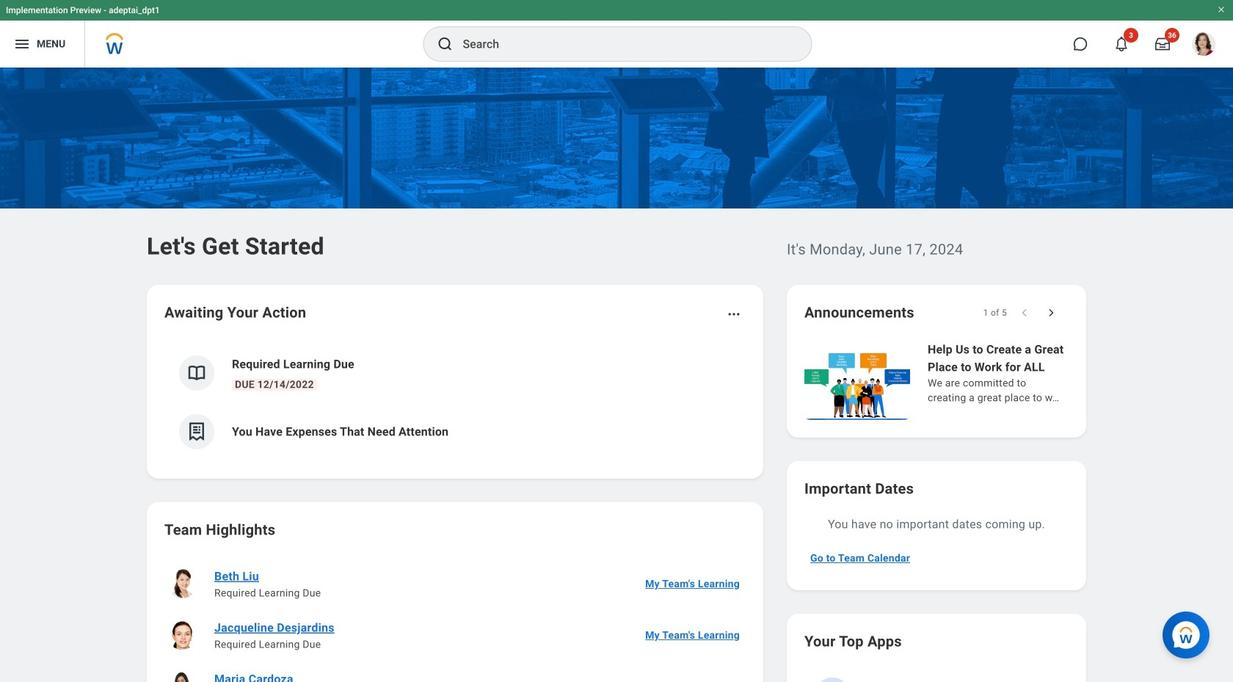 Task type: locate. For each thing, give the bounding box(es) containing it.
close environment banner image
[[1218, 5, 1226, 14]]

chevron left small image
[[1018, 305, 1033, 320]]

Search Workday  search field
[[463, 28, 782, 60]]

status
[[984, 307, 1008, 319]]

banner
[[0, 0, 1234, 68]]

dashboard expenses image
[[186, 421, 208, 443]]

inbox large image
[[1156, 37, 1171, 51]]

related actions image
[[727, 307, 742, 322]]

notifications large image
[[1115, 37, 1129, 51]]

0 vertical spatial list
[[164, 344, 746, 461]]

1 vertical spatial list
[[164, 558, 746, 682]]

list
[[164, 344, 746, 461], [164, 558, 746, 682]]

main content
[[0, 68, 1234, 682]]

profile logan mcneil image
[[1193, 32, 1216, 59]]



Task type: vqa. For each thing, say whether or not it's contained in the screenshot.
notifications large icon
yes



Task type: describe. For each thing, give the bounding box(es) containing it.
book open image
[[186, 362, 208, 384]]

chevron right small image
[[1044, 305, 1059, 320]]

justify image
[[13, 35, 31, 53]]

search image
[[437, 35, 454, 53]]

1 list from the top
[[164, 344, 746, 461]]

2 list from the top
[[164, 558, 746, 682]]



